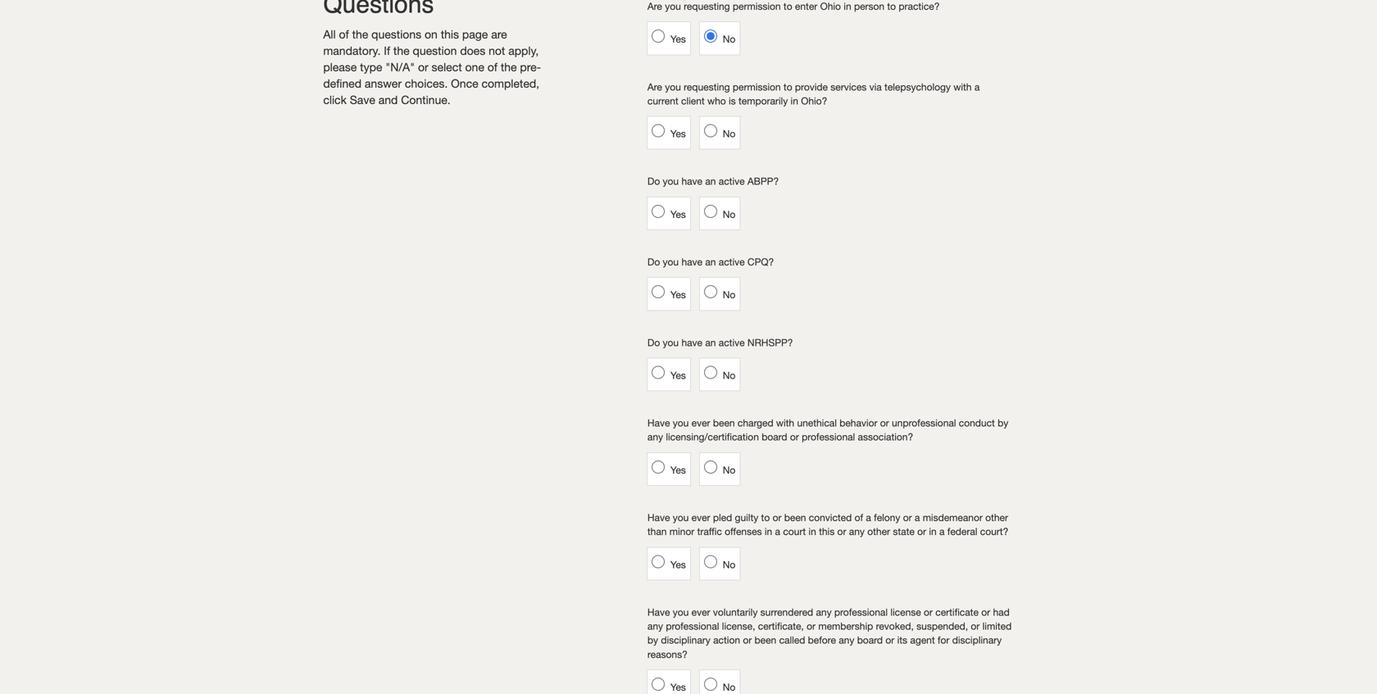 Task type: vqa. For each thing, say whether or not it's contained in the screenshot.
membership
yes



Task type: describe. For each thing, give the bounding box(es) containing it.
active for nrhspp?
[[719, 337, 745, 348]]

not
[[489, 44, 505, 57]]

yes for have you ever been charged with unethical behavior or unprofessional conduct by any licensing/certification board or professional association?
[[671, 464, 686, 476]]

been inside have you ever pled guilty to or been convicted of a felony or a misdemeanor other than minor traffic offenses in a court in this or any other state or in a federal court?
[[785, 512, 807, 524]]

misdemeanor
[[923, 512, 983, 524]]

conduct
[[959, 417, 995, 429]]

no radio for are you requesting permission to enter ohio in person to practice?
[[704, 30, 717, 43]]

minor
[[670, 526, 695, 538]]

certificate,
[[758, 621, 804, 632]]

yes for do you have an active nrhspp?
[[671, 370, 686, 381]]

with inside are you requesting permission to provide services via telepsychology with a current client who is temporarily in ohio?
[[954, 81, 972, 92]]

ever for pled
[[692, 512, 711, 524]]

an for abpp?
[[706, 176, 716, 187]]

to left enter
[[784, 0, 793, 12]]

surrendered
[[761, 607, 814, 618]]

click
[[323, 93, 347, 107]]

answer
[[365, 77, 402, 90]]

by inside have you ever voluntarily surrendered any professional license or certificate or had any professional license, certificate, or membership revoked, suspended, or limited by disciplinary action or been called before any board or its agent for disciplinary reasons?
[[648, 635, 659, 646]]

type
[[360, 60, 383, 74]]

yes for do you have an active cpq?
[[671, 289, 686, 301]]

convicted
[[809, 512, 852, 524]]

license,
[[722, 621, 756, 632]]

or up state
[[903, 512, 912, 524]]

had
[[994, 607, 1010, 618]]

no for abpp?
[[723, 209, 736, 220]]

offenses
[[725, 526, 762, 538]]

or left "had"
[[982, 607, 991, 618]]

2 disciplinary from the left
[[953, 635, 1002, 646]]

have for do you have an active abpp?
[[682, 176, 703, 187]]

0 horizontal spatial the
[[352, 27, 368, 41]]

enter
[[795, 0, 818, 12]]

unprofessional
[[892, 417, 957, 429]]

or left limited
[[971, 621, 980, 632]]

no for provide
[[723, 128, 736, 139]]

do you have an active nrhspp?
[[648, 337, 793, 348]]

an for nrhspp?
[[706, 337, 716, 348]]

no radio for have you ever pled guilty to or been convicted of a felony or a misdemeanor other than minor traffic offenses in a court in this or any other state or in a federal court?
[[704, 555, 717, 569]]

services
[[831, 81, 867, 92]]

current
[[648, 95, 679, 107]]

who
[[708, 95, 726, 107]]

completed,
[[482, 77, 540, 90]]

one
[[465, 60, 485, 74]]

a down misdemeanor
[[940, 526, 945, 538]]

or up the before
[[807, 621, 816, 632]]

have for have you ever voluntarily surrendered any professional license or certificate or had any professional license, certificate, or membership revoked, suspended, or limited by disciplinary action or been called before any board or its agent for disciplinary reasons?
[[648, 607, 670, 618]]

in right "ohio"
[[844, 0, 852, 12]]

do you have an active abpp?
[[648, 176, 779, 187]]

yes radio for have you ever voluntarily surrendered any professional license or certificate or had any professional license, certificate, or membership revoked, suspended, or limited by disciplinary action or been called before any board or its agent for disciplinary reasons?
[[652, 678, 665, 691]]

all of the questions on this page are mandatory. if the question does not apply, please type "n/a" or select one of the pre- defined answer choices. once completed, click save and continue.
[[323, 27, 541, 107]]

no for to
[[723, 559, 736, 571]]

any up membership at the right of page
[[816, 607, 832, 618]]

this inside have you ever pled guilty to or been convicted of a felony or a misdemeanor other than minor traffic offenses in a court in this or any other state or in a federal court?
[[819, 526, 835, 538]]

in down misdemeanor
[[929, 526, 937, 538]]

voluntarily
[[713, 607, 758, 618]]

and
[[379, 93, 398, 107]]

you for are you requesting permission to provide services via telepsychology with a current client who is temporarily in ohio?
[[665, 81, 681, 92]]

2 horizontal spatial the
[[501, 60, 517, 74]]

a inside are you requesting permission to provide services via telepsychology with a current client who is temporarily in ohio?
[[975, 81, 980, 92]]

questions
[[372, 27, 422, 41]]

have for have you ever pled guilty to or been convicted of a felony or a misdemeanor other than minor traffic offenses in a court in this or any other state or in a federal court?
[[648, 512, 670, 524]]

permission for provide
[[733, 81, 781, 92]]

state
[[893, 526, 915, 538]]

do for do you have an active nrhspp?
[[648, 337, 660, 348]]

agent
[[911, 635, 935, 646]]

its
[[898, 635, 908, 646]]

1 disciplinary from the left
[[661, 635, 711, 646]]

do you have an active cpq?
[[648, 256, 774, 268]]

practice?
[[899, 0, 940, 12]]

or left its
[[886, 635, 895, 646]]

requesting for are you requesting permission to provide services via telepsychology with a current client who is temporarily in ohio?
[[684, 81, 730, 92]]

certificate
[[936, 607, 979, 618]]

person
[[854, 0, 885, 12]]

you for do you have an active abpp?
[[663, 176, 679, 187]]

to inside have you ever pled guilty to or been convicted of a felony or a misdemeanor other than minor traffic offenses in a court in this or any other state or in a federal court?
[[762, 512, 770, 524]]

felony
[[874, 512, 901, 524]]

are
[[491, 27, 507, 41]]

called
[[780, 635, 806, 646]]

have you ever pled guilty to or been convicted of a felony or a misdemeanor other than minor traffic offenses in a court in this or any other state or in a federal court?
[[648, 512, 1009, 538]]

No radio
[[704, 124, 717, 137]]

on
[[425, 27, 438, 41]]

court
[[783, 526, 806, 538]]

yes radio for are you requesting permission to enter ohio in person to practice?
[[652, 30, 665, 43]]

or inside all of the questions on this page are mandatory. if the question does not apply, please type "n/a" or select one of the pre- defined answer choices. once completed, click save and continue.
[[418, 60, 429, 74]]

before
[[808, 635, 836, 646]]

no for with
[[723, 464, 736, 476]]

1 vertical spatial of
[[488, 60, 498, 74]]

unethical
[[797, 417, 837, 429]]

no for nrhspp?
[[723, 370, 736, 381]]

1 vertical spatial other
[[868, 526, 891, 538]]

do for do you have an active cpq?
[[648, 256, 660, 268]]

limited
[[983, 621, 1012, 632]]

mandatory.
[[323, 44, 381, 57]]

you for are you requesting permission to enter ohio in person to practice?
[[665, 0, 681, 12]]

association?
[[858, 432, 914, 443]]

in inside are you requesting permission to provide services via telepsychology with a current client who is temporarily in ohio?
[[791, 95, 799, 107]]

if
[[384, 44, 390, 57]]

are you requesting permission to provide services via telepsychology with a current client who is temporarily in ohio?
[[648, 81, 980, 107]]

via
[[870, 81, 882, 92]]

once
[[451, 77, 479, 90]]

yes for are you requesting permission to enter ohio in person to practice?
[[671, 33, 686, 45]]

no radio for have you ever been charged with unethical behavior or unprofessional conduct by any licensing/certification board or professional association?
[[704, 461, 717, 474]]

requesting for are you requesting permission to enter ohio in person to practice?
[[684, 0, 730, 12]]

or up association?
[[881, 417, 890, 429]]

by inside have you ever been charged with unethical behavior or unprofessional conduct by any licensing/certification board or professional association?
[[998, 417, 1009, 429]]

action
[[714, 635, 741, 646]]

cpq?
[[748, 256, 774, 268]]



Task type: locate. For each thing, give the bounding box(es) containing it.
or up suspended,
[[924, 607, 933, 618]]

been inside have you ever voluntarily surrendered any professional license or certificate or had any professional license, certificate, or membership revoked, suspended, or limited by disciplinary action or been called before any board or its agent for disciplinary reasons?
[[755, 635, 777, 646]]

no radio down traffic in the bottom right of the page
[[704, 555, 717, 569]]

0 vertical spatial board
[[762, 432, 788, 443]]

with right charged
[[777, 417, 795, 429]]

have you ever voluntarily surrendered any professional license or certificate or had any professional license, certificate, or membership revoked, suspended, or limited by disciplinary action or been called before any board or its agent for disciplinary reasons?
[[648, 607, 1012, 660]]

ever inside have you ever voluntarily surrendered any professional license or certificate or had any professional license, certificate, or membership revoked, suspended, or limited by disciplinary action or been called before any board or its agent for disciplinary reasons?
[[692, 607, 711, 618]]

save
[[350, 93, 375, 107]]

1 horizontal spatial with
[[954, 81, 972, 92]]

are for are you requesting permission to enter ohio in person to practice?
[[648, 0, 663, 12]]

have for have you ever been charged with unethical behavior or unprofessional conduct by any licensing/certification board or professional association?
[[648, 417, 670, 429]]

0 horizontal spatial of
[[339, 27, 349, 41]]

of left the felony
[[855, 512, 864, 524]]

by up 'reasons?'
[[648, 635, 659, 646]]

2 horizontal spatial been
[[785, 512, 807, 524]]

3 yes from the top
[[671, 209, 686, 220]]

you inside are you requesting permission to provide services via telepsychology with a current client who is temporarily in ohio?
[[665, 81, 681, 92]]

active for abpp?
[[719, 176, 745, 187]]

license
[[891, 607, 922, 618]]

5 yes from the top
[[671, 370, 686, 381]]

licensing/certification
[[666, 432, 759, 443]]

1 ever from the top
[[692, 417, 711, 429]]

requesting inside are you requesting permission to provide services via telepsychology with a current client who is temporarily in ohio?
[[684, 81, 730, 92]]

0 vertical spatial have
[[682, 176, 703, 187]]

with right telepsychology
[[954, 81, 972, 92]]

yes for do you have an active abpp?
[[671, 209, 686, 220]]

yes radio down do you have an active nrhspp?
[[652, 366, 665, 379]]

1 horizontal spatial the
[[394, 44, 410, 57]]

1 have from the top
[[648, 417, 670, 429]]

for
[[938, 635, 950, 646]]

1 vertical spatial an
[[706, 256, 716, 268]]

are inside are you requesting permission to provide services via telepsychology with a current client who is temporarily in ohio?
[[648, 81, 663, 92]]

does
[[460, 44, 486, 57]]

1 vertical spatial have
[[648, 512, 670, 524]]

ohio
[[821, 0, 841, 12]]

choices.
[[405, 77, 448, 90]]

yes up the client
[[671, 33, 686, 45]]

2 active from the top
[[719, 256, 745, 268]]

please
[[323, 60, 357, 74]]

are you requesting permission to enter ohio in person to practice?
[[648, 0, 940, 12]]

this down convicted
[[819, 526, 835, 538]]

1 vertical spatial by
[[648, 635, 659, 646]]

2 vertical spatial yes radio
[[652, 555, 665, 569]]

ever for voluntarily
[[692, 607, 711, 618]]

0 vertical spatial active
[[719, 176, 745, 187]]

no radio up who
[[704, 30, 717, 43]]

1 vertical spatial the
[[394, 44, 410, 57]]

no radio for do you have an active abpp?
[[704, 205, 717, 218]]

0 vertical spatial requesting
[[684, 0, 730, 12]]

2 vertical spatial have
[[648, 607, 670, 618]]

yes down do you have an active nrhspp?
[[671, 370, 686, 381]]

board inside have you ever voluntarily surrendered any professional license or certificate or had any professional license, certificate, or membership revoked, suspended, or limited by disciplinary action or been called before any board or its agent for disciplinary reasons?
[[858, 635, 883, 646]]

have inside have you ever voluntarily surrendered any professional license or certificate or had any professional license, certificate, or membership revoked, suspended, or limited by disciplinary action or been called before any board or its agent for disciplinary reasons?
[[648, 607, 670, 618]]

yes for have you ever pled guilty to or been convicted of a felony or a misdemeanor other than minor traffic offenses in a court in this or any other state or in a federal court?
[[671, 559, 686, 571]]

3 yes radio from the top
[[652, 555, 665, 569]]

1 vertical spatial professional
[[835, 607, 888, 618]]

an down no radio at top right
[[706, 176, 716, 187]]

yes radio down than
[[652, 555, 665, 569]]

2 no radio from the top
[[704, 205, 717, 218]]

yes radio down 'reasons?'
[[652, 678, 665, 691]]

ever up traffic in the bottom right of the page
[[692, 512, 711, 524]]

board inside have you ever been charged with unethical behavior or unprofessional conduct by any licensing/certification board or professional association?
[[762, 432, 788, 443]]

have inside have you ever been charged with unethical behavior or unprofessional conduct by any licensing/certification board or professional association?
[[648, 417, 670, 429]]

continue.
[[401, 93, 451, 107]]

any up 'reasons?'
[[648, 621, 663, 632]]

guilty
[[735, 512, 759, 524]]

in left ohio?
[[791, 95, 799, 107]]

yes radio up current
[[652, 30, 665, 43]]

no down the offenses
[[723, 559, 736, 571]]

Yes radio
[[652, 205, 665, 218], [652, 285, 665, 299], [652, 366, 665, 379], [652, 461, 665, 474], [652, 678, 665, 691]]

any inside have you ever been charged with unethical behavior or unprofessional conduct by any licensing/certification board or professional association?
[[648, 432, 663, 443]]

in
[[844, 0, 852, 12], [791, 95, 799, 107], [765, 526, 773, 538], [809, 526, 817, 538], [929, 526, 937, 538]]

permission left enter
[[733, 0, 781, 12]]

ever left "voluntarily"
[[692, 607, 711, 618]]

you inside have you ever voluntarily surrendered any professional license or certificate or had any professional license, certificate, or membership revoked, suspended, or limited by disciplinary action or been called before any board or its agent for disciplinary reasons?
[[673, 607, 689, 618]]

3 have from the top
[[682, 337, 703, 348]]

of inside have you ever pled guilty to or been convicted of a felony or a misdemeanor other than minor traffic offenses in a court in this or any other state or in a federal court?
[[855, 512, 864, 524]]

a
[[975, 81, 980, 92], [866, 512, 872, 524], [915, 512, 920, 524], [775, 526, 781, 538], [940, 526, 945, 538]]

5 yes radio from the top
[[652, 678, 665, 691]]

you
[[665, 0, 681, 12], [665, 81, 681, 92], [663, 176, 679, 187], [663, 256, 679, 268], [663, 337, 679, 348], [673, 417, 689, 429], [673, 512, 689, 524], [673, 607, 689, 618]]

no down do you have an active nrhspp?
[[723, 370, 736, 381]]

no right no radio at top right
[[723, 128, 736, 139]]

1 an from the top
[[706, 176, 716, 187]]

no radio down do you have an active abpp?
[[704, 205, 717, 218]]

are for are you requesting permission to provide services via telepsychology with a current client who is temporarily in ohio?
[[648, 81, 663, 92]]

the right if
[[394, 44, 410, 57]]

or right state
[[918, 526, 927, 538]]

ever up licensing/certification
[[692, 417, 711, 429]]

0 vertical spatial with
[[954, 81, 972, 92]]

board down membership at the right of page
[[858, 635, 883, 646]]

2 vertical spatial ever
[[692, 607, 711, 618]]

charged
[[738, 417, 774, 429]]

with inside have you ever been charged with unethical behavior or unprofessional conduct by any licensing/certification board or professional association?
[[777, 417, 795, 429]]

2 an from the top
[[706, 256, 716, 268]]

1 vertical spatial been
[[785, 512, 807, 524]]

disciplinary up 'reasons?'
[[661, 635, 711, 646]]

6 no radio from the top
[[704, 555, 717, 569]]

1 vertical spatial are
[[648, 81, 663, 92]]

ever inside have you ever been charged with unethical behavior or unprofessional conduct by any licensing/certification board or professional association?
[[692, 417, 711, 429]]

to inside are you requesting permission to provide services via telepsychology with a current client who is temporarily in ohio?
[[784, 81, 793, 92]]

or
[[418, 60, 429, 74], [881, 417, 890, 429], [790, 432, 799, 443], [773, 512, 782, 524], [903, 512, 912, 524], [838, 526, 847, 538], [918, 526, 927, 538], [924, 607, 933, 618], [982, 607, 991, 618], [807, 621, 816, 632], [971, 621, 980, 632], [743, 635, 752, 646], [886, 635, 895, 646]]

0 vertical spatial do
[[648, 176, 660, 187]]

an for cpq?
[[706, 256, 716, 268]]

yes for have you ever voluntarily surrendered any professional license or certificate or had any professional license, certificate, or membership revoked, suspended, or limited by disciplinary action or been called before any board or its agent for disciplinary reasons?
[[671, 682, 686, 693]]

have left cpq? on the right top
[[682, 256, 703, 268]]

yes radio down do you have an active abpp?
[[652, 205, 665, 218]]

1 vertical spatial yes radio
[[652, 124, 665, 137]]

2 do from the top
[[648, 256, 660, 268]]

1 yes radio from the top
[[652, 30, 665, 43]]

been
[[713, 417, 735, 429], [785, 512, 807, 524], [755, 635, 777, 646]]

been down 'certificate,'
[[755, 635, 777, 646]]

yes radio for do you have an active cpq?
[[652, 285, 665, 299]]

7 no from the top
[[723, 559, 736, 571]]

no radio down action
[[704, 678, 717, 691]]

you for have you ever pled guilty to or been convicted of a felony or a misdemeanor other than minor traffic offenses in a court in this or any other state or in a federal court?
[[673, 512, 689, 524]]

pled
[[713, 512, 733, 524]]

you for have you ever voluntarily surrendered any professional license or certificate or had any professional license, certificate, or membership revoked, suspended, or limited by disciplinary action or been called before any board or its agent for disciplinary reasons?
[[673, 607, 689, 618]]

yes radio for are you requesting permission to provide services via telepsychology with a current client who is temporarily in ohio?
[[652, 124, 665, 137]]

2 ever from the top
[[692, 512, 711, 524]]

2 requesting from the top
[[684, 81, 730, 92]]

of right all
[[339, 27, 349, 41]]

do for do you have an active abpp?
[[648, 176, 660, 187]]

a left "court"
[[775, 526, 781, 538]]

2 vertical spatial professional
[[666, 621, 720, 632]]

defined
[[323, 77, 362, 90]]

permission inside are you requesting permission to provide services via telepsychology with a current client who is temporarily in ohio?
[[733, 81, 781, 92]]

1 horizontal spatial other
[[986, 512, 1009, 524]]

abpp?
[[748, 176, 779, 187]]

of down the not
[[488, 60, 498, 74]]

3 ever from the top
[[692, 607, 711, 618]]

2 vertical spatial the
[[501, 60, 517, 74]]

pre-
[[520, 60, 541, 74]]

have left abpp? at the right top of page
[[682, 176, 703, 187]]

3 active from the top
[[719, 337, 745, 348]]

behavior
[[840, 417, 878, 429]]

professional up membership at the right of page
[[835, 607, 888, 618]]

page
[[462, 27, 488, 41]]

1 vertical spatial with
[[777, 417, 795, 429]]

2 yes from the top
[[671, 128, 686, 139]]

in right "court"
[[809, 526, 817, 538]]

any down convicted
[[849, 526, 865, 538]]

1 vertical spatial do
[[648, 256, 660, 268]]

1 horizontal spatial board
[[858, 635, 883, 646]]

a left the felony
[[866, 512, 872, 524]]

1 no from the top
[[723, 33, 736, 45]]

yes radio for do you have an active abpp?
[[652, 205, 665, 218]]

ever
[[692, 417, 711, 429], [692, 512, 711, 524], [692, 607, 711, 618]]

1 permission from the top
[[733, 0, 781, 12]]

active
[[719, 176, 745, 187], [719, 256, 745, 268], [719, 337, 745, 348]]

3 an from the top
[[706, 337, 716, 348]]

other
[[986, 512, 1009, 524], [868, 526, 891, 538]]

No radio
[[704, 30, 717, 43], [704, 205, 717, 218], [704, 285, 717, 299], [704, 366, 717, 379], [704, 461, 717, 474], [704, 555, 717, 569], [704, 678, 717, 691]]

this
[[441, 27, 459, 41], [819, 526, 835, 538]]

no for enter
[[723, 33, 736, 45]]

revoked,
[[876, 621, 914, 632]]

8 no from the top
[[723, 682, 736, 693]]

3 yes radio from the top
[[652, 366, 665, 379]]

you for do you have an active cpq?
[[663, 256, 679, 268]]

2 permission from the top
[[733, 81, 781, 92]]

yes down minor
[[671, 559, 686, 571]]

you for have you ever been charged with unethical behavior or unprofessional conduct by any licensing/certification board or professional association?
[[673, 417, 689, 429]]

1 horizontal spatial by
[[998, 417, 1009, 429]]

have you ever been charged with unethical behavior or unprofessional conduct by any licensing/certification board or professional association?
[[648, 417, 1009, 443]]

no radio for do you have an active nrhspp?
[[704, 366, 717, 379]]

4 no radio from the top
[[704, 366, 717, 379]]

ever inside have you ever pled guilty to or been convicted of a felony or a misdemeanor other than minor traffic offenses in a court in this or any other state or in a federal court?
[[692, 512, 711, 524]]

by right conduct
[[998, 417, 1009, 429]]

1 horizontal spatial disciplinary
[[953, 635, 1002, 646]]

0 horizontal spatial been
[[713, 417, 735, 429]]

been up licensing/certification
[[713, 417, 735, 429]]

0 vertical spatial professional
[[802, 432, 856, 443]]

2 vertical spatial of
[[855, 512, 864, 524]]

8 yes from the top
[[671, 682, 686, 693]]

by
[[998, 417, 1009, 429], [648, 635, 659, 646]]

0 vertical spatial the
[[352, 27, 368, 41]]

provide
[[795, 81, 828, 92]]

or down license,
[[743, 635, 752, 646]]

yes radio down current
[[652, 124, 665, 137]]

2 have from the top
[[682, 256, 703, 268]]

have inside have you ever pled guilty to or been convicted of a felony or a misdemeanor other than minor traffic offenses in a court in this or any other state or in a federal court?
[[648, 512, 670, 524]]

any left licensing/certification
[[648, 432, 663, 443]]

1 requesting from the top
[[684, 0, 730, 12]]

1 yes from the top
[[671, 33, 686, 45]]

0 horizontal spatial with
[[777, 417, 795, 429]]

0 vertical spatial ever
[[692, 417, 711, 429]]

0 horizontal spatial this
[[441, 27, 459, 41]]

2 vertical spatial have
[[682, 337, 703, 348]]

Yes radio
[[652, 30, 665, 43], [652, 124, 665, 137], [652, 555, 665, 569]]

active for cpq?
[[719, 256, 745, 268]]

no down action
[[723, 682, 736, 693]]

permission up temporarily
[[733, 81, 781, 92]]

no radio for do you have an active cpq?
[[704, 285, 717, 299]]

temporarily
[[739, 95, 788, 107]]

yes radio up than
[[652, 461, 665, 474]]

this right 'on'
[[441, 27, 459, 41]]

no radio for have you ever voluntarily surrendered any professional license or certificate or had any professional license, certificate, or membership revoked, suspended, or limited by disciplinary action or been called before any board or its agent for disciplinary reasons?
[[704, 678, 717, 691]]

to
[[784, 0, 793, 12], [888, 0, 896, 12], [784, 81, 793, 92], [762, 512, 770, 524]]

permission for enter
[[733, 0, 781, 12]]

federal
[[948, 526, 978, 538]]

5 no from the top
[[723, 370, 736, 381]]

telepsychology
[[885, 81, 951, 92]]

the
[[352, 27, 368, 41], [394, 44, 410, 57], [501, 60, 517, 74]]

0 vertical spatial an
[[706, 176, 716, 187]]

yes left no radio at top right
[[671, 128, 686, 139]]

disciplinary down limited
[[953, 635, 1002, 646]]

6 no from the top
[[723, 464, 736, 476]]

or down convicted
[[838, 526, 847, 538]]

yes down licensing/certification
[[671, 464, 686, 476]]

yes down 'reasons?'
[[671, 682, 686, 693]]

2 yes radio from the top
[[652, 285, 665, 299]]

select
[[432, 60, 462, 74]]

to right guilty
[[762, 512, 770, 524]]

reasons?
[[648, 649, 688, 660]]

an
[[706, 176, 716, 187], [706, 256, 716, 268], [706, 337, 716, 348]]

professional
[[802, 432, 856, 443], [835, 607, 888, 618], [666, 621, 720, 632]]

than
[[648, 526, 667, 538]]

disciplinary
[[661, 635, 711, 646], [953, 635, 1002, 646]]

to left provide
[[784, 81, 793, 92]]

2 vertical spatial been
[[755, 635, 777, 646]]

no down do you have an active cpq?
[[723, 289, 736, 301]]

3 no from the top
[[723, 209, 736, 220]]

have up 'reasons?'
[[648, 607, 670, 618]]

do
[[648, 176, 660, 187], [648, 256, 660, 268], [648, 337, 660, 348]]

1 vertical spatial board
[[858, 635, 883, 646]]

a right the felony
[[915, 512, 920, 524]]

have left nrhspp?
[[682, 337, 703, 348]]

0 vertical spatial this
[[441, 27, 459, 41]]

nrhspp?
[[748, 337, 793, 348]]

1 are from the top
[[648, 0, 663, 12]]

yes radio for do you have an active nrhspp?
[[652, 366, 665, 379]]

been up "court"
[[785, 512, 807, 524]]

2 have from the top
[[648, 512, 670, 524]]

active left cpq? on the right top
[[719, 256, 745, 268]]

yes radio down do you have an active cpq?
[[652, 285, 665, 299]]

is
[[729, 95, 736, 107]]

3 no radio from the top
[[704, 285, 717, 299]]

no up is
[[723, 33, 736, 45]]

apply,
[[509, 44, 539, 57]]

traffic
[[698, 526, 722, 538]]

0 vertical spatial other
[[986, 512, 1009, 524]]

1 vertical spatial requesting
[[684, 81, 730, 92]]

0 vertical spatial have
[[648, 417, 670, 429]]

you inside have you ever been charged with unethical behavior or unprofessional conduct by any licensing/certification board or professional association?
[[673, 417, 689, 429]]

membership
[[819, 621, 874, 632]]

1 yes radio from the top
[[652, 205, 665, 218]]

yes
[[671, 33, 686, 45], [671, 128, 686, 139], [671, 209, 686, 220], [671, 289, 686, 301], [671, 370, 686, 381], [671, 464, 686, 476], [671, 559, 686, 571], [671, 682, 686, 693]]

1 vertical spatial this
[[819, 526, 835, 538]]

2 no from the top
[[723, 128, 736, 139]]

been inside have you ever been charged with unethical behavior or unprofessional conduct by any licensing/certification board or professional association?
[[713, 417, 735, 429]]

1 active from the top
[[719, 176, 745, 187]]

ohio?
[[801, 95, 828, 107]]

are
[[648, 0, 663, 12], [648, 81, 663, 92]]

2 yes radio from the top
[[652, 124, 665, 137]]

0 vertical spatial been
[[713, 417, 735, 429]]

yes down do you have an active abpp?
[[671, 209, 686, 220]]

yes radio for have you ever been charged with unethical behavior or unprofessional conduct by any licensing/certification board or professional association?
[[652, 461, 665, 474]]

all
[[323, 27, 336, 41]]

1 vertical spatial active
[[719, 256, 745, 268]]

yes radio for have you ever pled guilty to or been convicted of a felony or a misdemeanor other than minor traffic offenses in a court in this or any other state or in a federal court?
[[652, 555, 665, 569]]

in right the offenses
[[765, 526, 773, 538]]

0 horizontal spatial disciplinary
[[661, 635, 711, 646]]

no radio down do you have an active nrhspp?
[[704, 366, 717, 379]]

0 vertical spatial by
[[998, 417, 1009, 429]]

0 vertical spatial of
[[339, 27, 349, 41]]

other up "court?"
[[986, 512, 1009, 524]]

0 horizontal spatial by
[[648, 635, 659, 646]]

7 no radio from the top
[[704, 678, 717, 691]]

yes for are you requesting permission to provide services via telepsychology with a current client who is temporarily in ohio?
[[671, 128, 686, 139]]

0 vertical spatial yes radio
[[652, 30, 665, 43]]

0 vertical spatial are
[[648, 0, 663, 12]]

no radio down licensing/certification
[[704, 461, 717, 474]]

1 do from the top
[[648, 176, 660, 187]]

professional up action
[[666, 621, 720, 632]]

have for do you have an active cpq?
[[682, 256, 703, 268]]

to right person
[[888, 0, 896, 12]]

board down charged
[[762, 432, 788, 443]]

1 vertical spatial permission
[[733, 81, 781, 92]]

3 have from the top
[[648, 607, 670, 618]]

professional inside have you ever been charged with unethical behavior or unprofessional conduct by any licensing/certification board or professional association?
[[802, 432, 856, 443]]

you inside have you ever pled guilty to or been convicted of a felony or a misdemeanor other than minor traffic offenses in a court in this or any other state or in a federal court?
[[673, 512, 689, 524]]

professional down unethical
[[802, 432, 856, 443]]

any
[[648, 432, 663, 443], [849, 526, 865, 538], [816, 607, 832, 618], [648, 621, 663, 632], [839, 635, 855, 646]]

have
[[648, 417, 670, 429], [648, 512, 670, 524], [648, 607, 670, 618]]

a right telepsychology
[[975, 81, 980, 92]]

1 horizontal spatial this
[[819, 526, 835, 538]]

suspended,
[[917, 621, 969, 632]]

any down membership at the right of page
[[839, 635, 855, 646]]

2 horizontal spatial of
[[855, 512, 864, 524]]

6 yes from the top
[[671, 464, 686, 476]]

1 no radio from the top
[[704, 30, 717, 43]]

1 horizontal spatial of
[[488, 60, 498, 74]]

no radio down do you have an active cpq?
[[704, 285, 717, 299]]

active left abpp? at the right top of page
[[719, 176, 745, 187]]

question
[[413, 44, 457, 57]]

or down unethical
[[790, 432, 799, 443]]

2 vertical spatial active
[[719, 337, 745, 348]]

2 are from the top
[[648, 81, 663, 92]]

4 no from the top
[[723, 289, 736, 301]]

an left cpq? on the right top
[[706, 256, 716, 268]]

the up completed,
[[501, 60, 517, 74]]

1 horizontal spatial been
[[755, 635, 777, 646]]

5 no radio from the top
[[704, 461, 717, 474]]

no for cpq?
[[723, 289, 736, 301]]

no down do you have an active abpp?
[[723, 209, 736, 220]]

no
[[723, 33, 736, 45], [723, 128, 736, 139], [723, 209, 736, 220], [723, 289, 736, 301], [723, 370, 736, 381], [723, 464, 736, 476], [723, 559, 736, 571], [723, 682, 736, 693]]

this inside all of the questions on this page are mandatory. if the question does not apply, please type "n/a" or select one of the pre- defined answer choices. once completed, click save and continue.
[[441, 27, 459, 41]]

2 vertical spatial do
[[648, 337, 660, 348]]

you for do you have an active nrhspp?
[[663, 337, 679, 348]]

ever for been
[[692, 417, 711, 429]]

1 have from the top
[[682, 176, 703, 187]]

3 do from the top
[[648, 337, 660, 348]]

0 vertical spatial permission
[[733, 0, 781, 12]]

the up mandatory. in the top of the page
[[352, 27, 368, 41]]

or up choices.
[[418, 60, 429, 74]]

4 yes from the top
[[671, 289, 686, 301]]

"n/a"
[[386, 60, 415, 74]]

1 vertical spatial ever
[[692, 512, 711, 524]]

permission
[[733, 0, 781, 12], [733, 81, 781, 92]]

7 yes from the top
[[671, 559, 686, 571]]

requesting
[[684, 0, 730, 12], [684, 81, 730, 92]]

0 horizontal spatial board
[[762, 432, 788, 443]]

have for do you have an active nrhspp?
[[682, 337, 703, 348]]

4 yes radio from the top
[[652, 461, 665, 474]]

active left nrhspp?
[[719, 337, 745, 348]]

no down licensing/certification
[[723, 464, 736, 476]]

1 vertical spatial have
[[682, 256, 703, 268]]

have up licensing/certification
[[648, 417, 670, 429]]

no for any
[[723, 682, 736, 693]]

any inside have you ever pled guilty to or been convicted of a felony or a misdemeanor other than minor traffic offenses in a court in this or any other state or in a federal court?
[[849, 526, 865, 538]]

court?
[[981, 526, 1009, 538]]

or right guilty
[[773, 512, 782, 524]]

2 vertical spatial an
[[706, 337, 716, 348]]

client
[[681, 95, 705, 107]]

0 horizontal spatial other
[[868, 526, 891, 538]]



